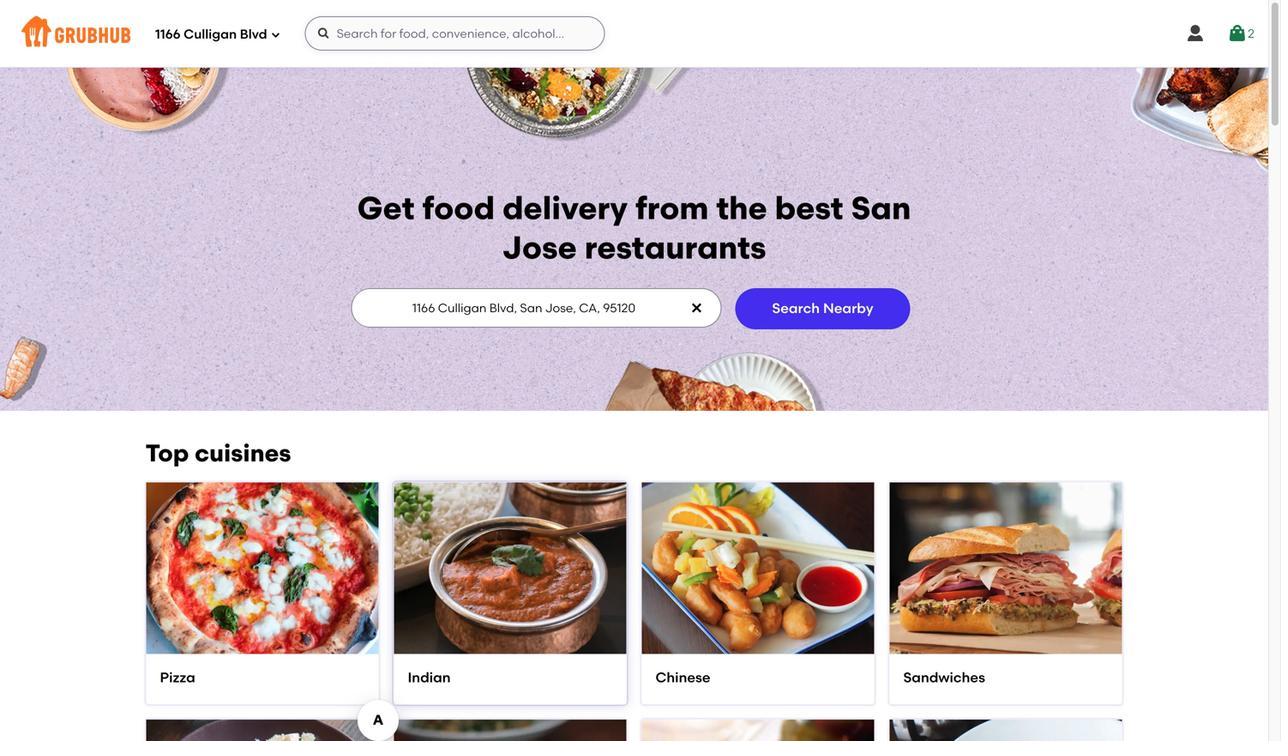 Task type: locate. For each thing, give the bounding box(es) containing it.
1 horizontal spatial svg image
[[1186, 23, 1206, 44]]

svg image
[[271, 30, 281, 40], [690, 301, 704, 315]]

1 vertical spatial svg image
[[690, 301, 704, 315]]

restaurants
[[585, 228, 767, 267]]

svg image down the restaurants
[[690, 301, 704, 315]]

delivery
[[503, 189, 628, 227]]

blvd
[[240, 27, 267, 42]]

svg image
[[1186, 23, 1206, 44], [1228, 23, 1248, 44], [317, 27, 331, 40]]

svg image right blvd
[[271, 30, 281, 40]]

0 horizontal spatial svg image
[[317, 27, 331, 40]]

1166
[[155, 27, 181, 42]]

sandwiches delivery image
[[890, 452, 1122, 684]]

1166 culligan blvd
[[155, 27, 267, 42]]

get food delivery from the best san jose restaurants
[[357, 189, 911, 267]]

Search Address search field
[[351, 289, 720, 327]]

chinese delivery image
[[642, 452, 875, 684]]

san
[[851, 189, 911, 227]]

pizza
[[160, 669, 195, 686]]

0 vertical spatial svg image
[[271, 30, 281, 40]]

food
[[422, 189, 495, 227]]

2 horizontal spatial svg image
[[1228, 23, 1248, 44]]

top
[[145, 439, 189, 467]]

0 horizontal spatial svg image
[[271, 30, 281, 40]]

pizza delivery image
[[146, 452, 379, 684]]

search nearby
[[772, 300, 874, 317]]



Task type: vqa. For each thing, say whether or not it's contained in the screenshot.
Chinese link
yes



Task type: describe. For each thing, give the bounding box(es) containing it.
main navigation navigation
[[0, 0, 1269, 67]]

svg image inside 2 button
[[1228, 23, 1248, 44]]

Search for food, convenience, alcohol... search field
[[305, 16, 605, 51]]

svg image inside main navigation navigation
[[271, 30, 281, 40]]

top cuisines
[[145, 439, 291, 467]]

browse hero image
[[0, 67, 1269, 411]]

best
[[775, 189, 844, 227]]

the
[[717, 189, 768, 227]]

culligan
[[184, 27, 237, 42]]

nearby
[[823, 300, 874, 317]]

sandwiches link
[[904, 668, 1109, 687]]

cuisines
[[195, 439, 291, 467]]

1 horizontal spatial svg image
[[690, 301, 704, 315]]

from
[[636, 189, 709, 227]]

indian delivery image
[[394, 452, 627, 684]]

search
[[772, 300, 820, 317]]

get
[[357, 189, 415, 227]]

jose
[[502, 228, 577, 267]]

sandwiches
[[904, 669, 986, 686]]

pizza link
[[160, 668, 365, 687]]

chinese link
[[656, 668, 861, 687]]

search nearby button
[[736, 288, 911, 329]]

chinese
[[656, 669, 711, 686]]

2
[[1248, 26, 1255, 41]]

indian link
[[408, 668, 613, 687]]

indian
[[408, 669, 451, 686]]

2 button
[[1228, 18, 1255, 49]]



